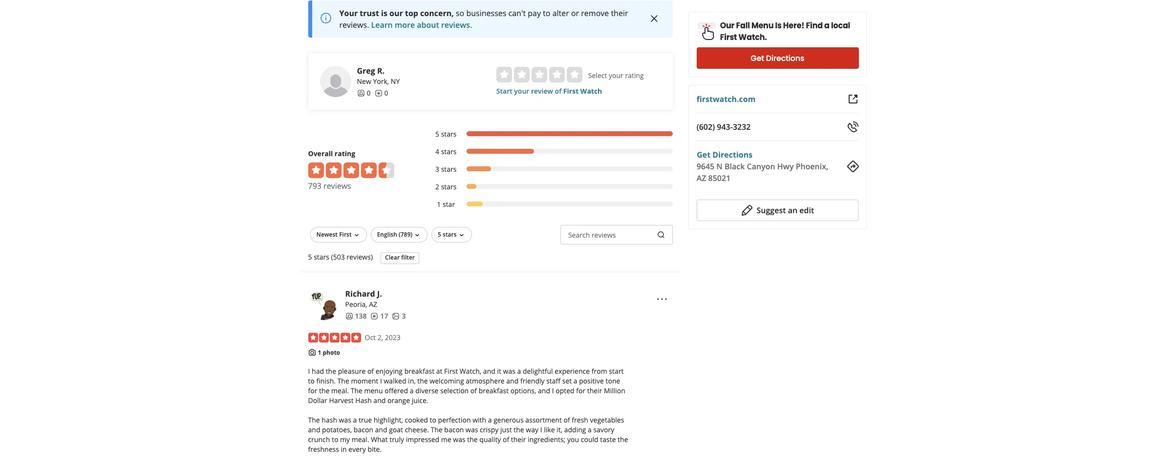 Task type: locate. For each thing, give the bounding box(es) containing it.
directions for get directions 9645 n black canyon hwy phoenix, az 85021
[[713, 150, 753, 160]]

1 horizontal spatial bacon
[[445, 426, 464, 435]]

reviews right search
[[592, 231, 616, 240]]

3 right 16 photos v2 in the bottom left of the page
[[402, 312, 406, 321]]

oct 2, 2023
[[365, 333, 401, 343]]

bacon down perfection
[[445, 426, 464, 435]]

and left it
[[483, 367, 496, 377]]

every
[[349, 446, 366, 455]]

2 vertical spatial their
[[511, 436, 526, 445]]

5 stars inside 5 stars dropdown button
[[438, 231, 457, 239]]

1 vertical spatial az
[[369, 300, 378, 309]]

1 star
[[437, 200, 455, 209]]

1 left star
[[437, 200, 441, 209]]

of
[[555, 86, 562, 96], [368, 367, 374, 377], [471, 387, 477, 396], [564, 416, 570, 425], [503, 436, 510, 445]]

1 horizontal spatial 16 chevron down v2 image
[[458, 232, 466, 239]]

reviews element for j.
[[371, 312, 388, 322]]

get down 'watch.'
[[751, 53, 765, 64]]

tone
[[606, 377, 621, 386]]

16 chevron down v2 image inside 5 stars dropdown button
[[458, 232, 466, 239]]

was down the with
[[466, 426, 478, 435]]

was right the me
[[453, 436, 466, 445]]

assortment
[[526, 416, 562, 425]]

menu
[[752, 20, 774, 31]]

friends element containing 0
[[357, 88, 371, 98]]

the up diverse
[[418, 377, 428, 386]]

2 horizontal spatial their
[[611, 8, 628, 19]]

0 vertical spatial friends element
[[357, 88, 371, 98]]

friends element down peoria,
[[345, 312, 367, 322]]

5 stars inside filter reviews by 5 stars rating element
[[436, 129, 457, 139]]

1 right 16 camera v2 icon
[[318, 349, 321, 357]]

bacon
[[354, 426, 373, 435], [445, 426, 464, 435]]

me
[[441, 436, 452, 445]]

0 vertical spatial az
[[697, 173, 707, 184]]

stars inside "filter reviews by 4 stars rating" element
[[441, 147, 457, 156]]

experience
[[555, 367, 590, 377]]

2 stars
[[436, 182, 457, 192]]

trust
[[360, 8, 379, 19]]

photos element
[[392, 312, 406, 322]]

of up adding
[[564, 416, 570, 425]]

stars right 2
[[441, 182, 457, 192]]

17
[[381, 312, 388, 321]]

5 for 5 stars dropdown button
[[438, 231, 441, 239]]

0 vertical spatial rating
[[626, 71, 644, 80]]

0 horizontal spatial directions
[[713, 150, 753, 160]]

your for select
[[609, 71, 624, 80]]

1 horizontal spatial breakfast
[[479, 387, 509, 396]]

16 friends v2 image
[[357, 89, 365, 97], [345, 313, 353, 321]]

you
[[568, 436, 579, 445]]

1 16 chevron down v2 image from the left
[[353, 232, 361, 239]]

taste
[[601, 436, 616, 445]]

1 vertical spatial meal.
[[352, 436, 369, 445]]

1 vertical spatial friends element
[[345, 312, 367, 322]]

suggest
[[757, 205, 787, 216]]

get directions link up n
[[697, 150, 753, 160]]

or
[[571, 8, 579, 19]]

az down j. at the bottom of the page
[[369, 300, 378, 309]]

24 pencil v2 image
[[742, 205, 753, 217]]

reviews element down york,
[[375, 88, 388, 98]]

your for start
[[514, 86, 530, 96]]

1 reviews. from the left
[[340, 19, 369, 30]]

vegetables
[[590, 416, 625, 425]]

4 stars
[[436, 147, 457, 156]]

rating up '4.5 star rating' image
[[335, 149, 356, 158]]

reviews. down your
[[340, 19, 369, 30]]

freshness
[[308, 446, 339, 455]]

2 16 chevron down v2 image from the left
[[458, 232, 466, 239]]

bite.
[[368, 446, 382, 455]]

0 vertical spatial breakfast
[[405, 367, 435, 377]]

the hash was a true highlight, cooked to perfection with a generous assortment of fresh vegetables and potatoes, bacon and goat cheese. the bacon was crispy just the way i like it, adding a savory crunch to my meal. what truly impressed me was the quality of their ingredients; you could taste the freshness in every bite.
[[308, 416, 628, 455]]

3 down '4'
[[436, 165, 440, 174]]

fresh
[[572, 416, 589, 425]]

0 horizontal spatial 16 chevron down v2 image
[[353, 232, 361, 239]]

my
[[340, 436, 350, 445]]

enjoying
[[376, 367, 403, 377]]

1 vertical spatial their
[[588, 387, 603, 396]]

1 horizontal spatial meal.
[[352, 436, 369, 445]]

16 review v2 image down york,
[[375, 89, 383, 97]]

stars right '4'
[[441, 147, 457, 156]]

get up 9645
[[697, 150, 711, 160]]

truly
[[390, 436, 404, 445]]

1 vertical spatial rating
[[335, 149, 356, 158]]

1 horizontal spatial reviews.
[[441, 19, 473, 30]]

3 for 3 stars
[[436, 165, 440, 174]]

get for get directions
[[751, 53, 765, 64]]

can't
[[509, 8, 526, 19]]

hwy
[[778, 161, 794, 172]]

orange
[[388, 397, 410, 406]]

0 vertical spatial directions
[[767, 53, 805, 64]]

quality
[[480, 436, 501, 445]]

get inside 'get directions 9645 n black canyon hwy phoenix, az 85021'
[[697, 150, 711, 160]]

of up the moment on the left
[[368, 367, 374, 377]]

0 vertical spatial your
[[609, 71, 624, 80]]

1 vertical spatial 16 friends v2 image
[[345, 313, 353, 321]]

0 down new
[[367, 88, 371, 98]]

get
[[751, 53, 765, 64], [697, 150, 711, 160]]

the down finish. at bottom
[[319, 387, 330, 396]]

get directions link down our fall menu is here! find a local first watch.
[[697, 47, 859, 69]]

0
[[367, 88, 371, 98], [385, 88, 388, 98]]

1 horizontal spatial directions
[[767, 53, 805, 64]]

0 horizontal spatial bacon
[[354, 426, 373, 435]]

5 stars right 16 chevron down v2 icon
[[438, 231, 457, 239]]

1 horizontal spatial 0
[[385, 88, 388, 98]]

was
[[503, 367, 516, 377], [339, 416, 352, 425], [466, 426, 478, 435], [453, 436, 466, 445]]

0 horizontal spatial 0
[[367, 88, 371, 98]]

793
[[308, 181, 322, 192]]

finish.
[[317, 377, 336, 386]]

friends element down new
[[357, 88, 371, 98]]

1 vertical spatial reviews element
[[371, 312, 388, 322]]

1 vertical spatial breakfast
[[479, 387, 509, 396]]

1 horizontal spatial az
[[697, 173, 707, 184]]

their down just
[[511, 436, 526, 445]]

0 vertical spatial 16 friends v2 image
[[357, 89, 365, 97]]

5 right 16 chevron down v2 icon
[[438, 231, 441, 239]]

a up could
[[588, 426, 592, 435]]

0 horizontal spatial 1
[[318, 349, 321, 357]]

breakfast down atmosphere
[[479, 387, 509, 396]]

1 vertical spatial directions
[[713, 150, 753, 160]]

your right the start
[[514, 86, 530, 96]]

reviews for 793 reviews
[[324, 181, 351, 192]]

suggest an edit button
[[697, 200, 859, 221]]

0 horizontal spatial 3
[[402, 312, 406, 321]]

find
[[807, 20, 824, 31]]

1 vertical spatial 16 review v2 image
[[371, 313, 379, 321]]

a
[[825, 20, 830, 31], [518, 367, 521, 377], [574, 377, 578, 386], [410, 387, 414, 396], [353, 416, 357, 425], [488, 416, 492, 425], [588, 426, 592, 435]]

meal. up every on the bottom of page
[[352, 436, 369, 445]]

16 chevron down v2 image
[[353, 232, 361, 239], [458, 232, 466, 239]]

first inside popup button
[[339, 231, 352, 239]]

a right find
[[825, 20, 830, 31]]

was right it
[[503, 367, 516, 377]]

0 down york,
[[385, 88, 388, 98]]

None radio
[[532, 67, 547, 83], [549, 67, 565, 83], [567, 67, 583, 83], [532, 67, 547, 83], [549, 67, 565, 83], [567, 67, 583, 83]]

stars inside the filter reviews by 3 stars rating element
[[441, 165, 457, 174]]

16 review v2 image
[[375, 89, 383, 97], [371, 313, 379, 321]]

0 horizontal spatial their
[[511, 436, 526, 445]]

edit
[[800, 205, 815, 216]]

menu image
[[657, 294, 668, 305]]

get directions link
[[697, 47, 859, 69], [697, 150, 753, 160]]

meal.
[[332, 387, 349, 396], [352, 436, 369, 445]]

directions
[[767, 53, 805, 64], [713, 150, 753, 160]]

and down menu
[[374, 397, 386, 406]]

5 stars for filter reviews by 5 stars rating element
[[436, 129, 457, 139]]

ny
[[391, 77, 400, 86]]

in,
[[408, 377, 416, 386]]

it
[[497, 367, 502, 377]]

a up crispy
[[488, 416, 492, 425]]

0 vertical spatial get directions link
[[697, 47, 859, 69]]

staff
[[547, 377, 561, 386]]

1 vertical spatial 1
[[318, 349, 321, 357]]

1 vertical spatial reviews
[[592, 231, 616, 240]]

filter
[[401, 254, 415, 262]]

first down our
[[721, 32, 738, 43]]

1 vertical spatial your
[[514, 86, 530, 96]]

canyon
[[748, 161, 776, 172]]

reviews element
[[375, 88, 388, 98], [371, 312, 388, 322]]

0 vertical spatial 5
[[436, 129, 440, 139]]

1 horizontal spatial your
[[609, 71, 624, 80]]

bacon down true
[[354, 426, 373, 435]]

3 inside the filter reviews by 3 stars rating element
[[436, 165, 440, 174]]

friends element containing 138
[[345, 312, 367, 322]]

rating right select
[[626, 71, 644, 80]]

stars up 4 stars
[[441, 129, 457, 139]]

reviews)
[[347, 253, 373, 262]]

stars inside 5 stars dropdown button
[[443, 231, 457, 239]]

0 vertical spatial 5 stars
[[436, 129, 457, 139]]

and
[[483, 367, 496, 377], [507, 377, 519, 386], [538, 387, 551, 396], [374, 397, 386, 406], [308, 426, 320, 435], [375, 426, 387, 435]]

1 for 1 photo
[[318, 349, 321, 357]]

0 vertical spatial 3
[[436, 165, 440, 174]]

5 stars for 5 stars dropdown button
[[438, 231, 457, 239]]

None radio
[[497, 67, 512, 83], [514, 67, 530, 83], [497, 67, 512, 83], [514, 67, 530, 83]]

for up dollar
[[308, 387, 318, 396]]

1 vertical spatial get directions link
[[697, 150, 753, 160]]

stars down star
[[443, 231, 457, 239]]

watch.
[[739, 32, 768, 43]]

reviews element containing 17
[[371, 312, 388, 322]]

16 chevron down v2 image inside newest first popup button
[[353, 232, 361, 239]]

just
[[501, 426, 512, 435]]

16 friends v2 image down new
[[357, 89, 365, 97]]

our
[[721, 20, 735, 31]]

0 vertical spatial their
[[611, 8, 628, 19]]

16 chevron down v2 image right 16 chevron down v2 icon
[[458, 232, 466, 239]]

1 vertical spatial get
[[697, 150, 711, 160]]

friends element for greg r.
[[357, 88, 371, 98]]

clear filter button
[[381, 253, 420, 264]]

to right 'pay'
[[543, 8, 551, 19]]

reviews.
[[340, 19, 369, 30], [441, 19, 473, 30]]

of right "review" at the top left
[[555, 86, 562, 96]]

your right select
[[609, 71, 624, 80]]

0 horizontal spatial reviews
[[324, 181, 351, 192]]

0 horizontal spatial for
[[308, 387, 318, 396]]

first inside i had the pleasure of enjoying breakfast at first watch, and it was a delightful experience from start to finish. the moment i walked in, the welcoming atmosphere and friendly staff set a positive tone for the meal. the menu offered a diverse selection of breakfast options, and i opted for their million dollar harvest hash and orange juice.
[[444, 367, 458, 377]]

1 horizontal spatial their
[[588, 387, 603, 396]]

the up hash
[[351, 387, 363, 396]]

directions for get directions
[[767, 53, 805, 64]]

16 friends v2 image left the 138
[[345, 313, 353, 321]]

az down 9645
[[697, 173, 707, 184]]

i
[[308, 367, 310, 377], [380, 377, 382, 386], [552, 387, 554, 396], [541, 426, 542, 435]]

0 horizontal spatial 16 friends v2 image
[[345, 313, 353, 321]]

az
[[697, 173, 707, 184], [369, 300, 378, 309]]

0 vertical spatial meal.
[[332, 387, 349, 396]]

0 vertical spatial reviews element
[[375, 88, 388, 98]]

1 horizontal spatial 1
[[437, 200, 441, 209]]

the down pleasure
[[338, 377, 349, 386]]

set
[[563, 377, 572, 386]]

16 chevron down v2 image up reviews)
[[353, 232, 361, 239]]

with
[[473, 416, 487, 425]]

photo of richard j. image
[[308, 289, 340, 321]]

0 horizontal spatial meal.
[[332, 387, 349, 396]]

i left like
[[541, 426, 542, 435]]

friends element
[[357, 88, 371, 98], [345, 312, 367, 322]]

reviews element containing 0
[[375, 88, 388, 98]]

24 info v2 image
[[320, 12, 332, 24]]

0 vertical spatial get
[[751, 53, 765, 64]]

1 for 1 star
[[437, 200, 441, 209]]

5 up '4'
[[436, 129, 440, 139]]

stars for "filter reviews by 4 stars rating" element
[[441, 147, 457, 156]]

1 vertical spatial 5
[[438, 231, 441, 239]]

reviews
[[324, 181, 351, 192], [592, 231, 616, 240]]

businesses
[[467, 8, 507, 19]]

get for get directions 9645 n black canyon hwy phoenix, az 85021
[[697, 150, 711, 160]]

firstwatch.com
[[697, 94, 756, 105]]

5 inside dropdown button
[[438, 231, 441, 239]]

stars up 2 stars
[[441, 165, 457, 174]]

reviews. down so
[[441, 19, 473, 30]]

reviews element left 16 photos v2 in the bottom left of the page
[[371, 312, 388, 322]]

1 horizontal spatial 16 friends v2 image
[[357, 89, 365, 97]]

3 inside photos element
[[402, 312, 406, 321]]

1 get directions link from the top
[[697, 47, 859, 69]]

1 horizontal spatial reviews
[[592, 231, 616, 240]]

could
[[581, 436, 599, 445]]

goat
[[389, 426, 403, 435]]

0 horizontal spatial reviews.
[[340, 19, 369, 30]]

16 review v2 image for j.
[[371, 313, 379, 321]]

reviews down '4.5 star rating' image
[[324, 181, 351, 192]]

1 horizontal spatial for
[[577, 387, 586, 396]]

16 review v2 image left 17 on the left of page
[[371, 313, 379, 321]]

moment
[[351, 377, 379, 386]]

5 stars up 4 stars
[[436, 129, 457, 139]]

stars inside filter reviews by 2 stars rating element
[[441, 182, 457, 192]]

1 horizontal spatial 3
[[436, 165, 440, 174]]

crunch
[[308, 436, 330, 445]]

opted
[[556, 387, 575, 396]]

an
[[789, 205, 798, 216]]

793 reviews
[[308, 181, 351, 192]]

directions down our fall menu is here! find a local first watch.
[[767, 53, 805, 64]]

stars inside filter reviews by 5 stars rating element
[[441, 129, 457, 139]]

overall
[[308, 149, 333, 158]]

and up what
[[375, 426, 387, 435]]

to down had
[[308, 377, 315, 386]]

1 vertical spatial 5 stars
[[438, 231, 457, 239]]

directions inside 'get directions 9645 n black canyon hwy phoenix, az 85021'
[[713, 150, 753, 160]]

to inside i had the pleasure of enjoying breakfast at first watch, and it was a delightful experience from start to finish. the moment i walked in, the welcoming atmosphere and friendly staff set a positive tone for the meal. the menu offered a diverse selection of breakfast options, and i opted for their million dollar harvest hash and orange juice.
[[308, 377, 315, 386]]

1 horizontal spatial get
[[751, 53, 765, 64]]

0 horizontal spatial your
[[514, 86, 530, 96]]

0 vertical spatial 1
[[437, 200, 441, 209]]

1 horizontal spatial rating
[[626, 71, 644, 80]]

0 horizontal spatial get
[[697, 150, 711, 160]]

their right the remove
[[611, 8, 628, 19]]

a down in,
[[410, 387, 414, 396]]

(602)
[[697, 122, 716, 132]]

5
[[436, 129, 440, 139], [438, 231, 441, 239], [308, 253, 312, 262]]

cooked
[[405, 416, 428, 425]]

and up options,
[[507, 377, 519, 386]]

0 vertical spatial 16 review v2 image
[[375, 89, 383, 97]]

0 vertical spatial reviews
[[324, 181, 351, 192]]

their down positive
[[588, 387, 603, 396]]

(no rating) image
[[497, 67, 583, 83]]

1 vertical spatial 3
[[402, 312, 406, 321]]

first up welcoming
[[444, 367, 458, 377]]

breakfast up in,
[[405, 367, 435, 377]]

for down positive
[[577, 387, 586, 396]]

their inside the hash was a true highlight, cooked to perfection with a generous assortment of fresh vegetables and potatoes, bacon and goat cheese. the bacon was crispy just the way i like it, adding a savory crunch to my meal. what truly impressed me was the quality of their ingredients; you could taste the freshness in every bite.
[[511, 436, 526, 445]]

the up the me
[[431, 426, 443, 435]]

meal. up harvest
[[332, 387, 349, 396]]

search
[[569, 231, 590, 240]]

directions up black
[[713, 150, 753, 160]]

2 bacon from the left
[[445, 426, 464, 435]]

0 horizontal spatial az
[[369, 300, 378, 309]]

your
[[609, 71, 624, 80], [514, 86, 530, 96]]

i inside the hash was a true highlight, cooked to perfection with a generous assortment of fresh vegetables and potatoes, bacon and goat cheese. the bacon was crispy just the way i like it, adding a savory crunch to my meal. what truly impressed me was the quality of their ingredients; you could taste the freshness in every bite.
[[541, 426, 542, 435]]

16 review v2 image for r.
[[375, 89, 383, 97]]

  text field
[[561, 225, 673, 245]]

meal. inside i had the pleasure of enjoying breakfast at first watch, and it was a delightful experience from start to finish. the moment i walked in, the welcoming atmosphere and friendly staff set a positive tone for the meal. the menu offered a diverse selection of breakfast options, and i opted for their million dollar harvest hash and orange juice.
[[332, 387, 349, 396]]

5 left (503
[[308, 253, 312, 262]]

5 stars (503 reviews)
[[308, 253, 373, 262]]

first right 'newest'
[[339, 231, 352, 239]]



Task type: describe. For each thing, give the bounding box(es) containing it.
a inside our fall menu is here! find a local first watch.
[[825, 20, 830, 31]]

was inside i had the pleasure of enjoying breakfast at first watch, and it was a delightful experience from start to finish. the moment i walked in, the welcoming atmosphere and friendly staff set a positive tone for the meal. the menu offered a diverse selection of breakfast options, and i opted for their million dollar harvest hash and orange juice.
[[503, 367, 516, 377]]

local
[[832, 20, 851, 31]]

16 camera v2 image
[[308, 349, 316, 357]]

richard
[[345, 289, 375, 300]]

meal. inside the hash was a true highlight, cooked to perfection with a generous assortment of fresh vegetables and potatoes, bacon and goat cheese. the bacon was crispy just the way i like it, adding a savory crunch to my meal. what truly impressed me was the quality of their ingredients; you could taste the freshness in every bite.
[[352, 436, 369, 445]]

j.
[[377, 289, 382, 300]]

generous
[[494, 416, 524, 425]]

of down just
[[503, 436, 510, 445]]

get directions 9645 n black canyon hwy phoenix, az 85021
[[697, 150, 829, 184]]

filter reviews by 2 stars rating element
[[426, 182, 673, 192]]

their inside so businesses can't pay to alter or remove their reviews.
[[611, 8, 628, 19]]

watch,
[[460, 367, 482, 377]]

dollar
[[308, 397, 327, 406]]

first inside our fall menu is here! find a local first watch.
[[721, 32, 738, 43]]

2 get directions link from the top
[[697, 150, 753, 160]]

info alert
[[308, 0, 673, 38]]

their inside i had the pleasure of enjoying breakfast at first watch, and it was a delightful experience from start to finish. the moment i walked in, the welcoming atmosphere and friendly staff set a positive tone for the meal. the menu offered a diverse selection of breakfast options, and i opted for their million dollar harvest hash and orange juice.
[[588, 387, 603, 396]]

2023
[[385, 333, 401, 343]]

r.
[[377, 65, 385, 76]]

0 horizontal spatial rating
[[335, 149, 356, 158]]

firstwatch.com link
[[697, 94, 756, 105]]

i up menu
[[380, 377, 382, 386]]

learn more about reviews.
[[371, 19, 473, 30]]

first left the watch
[[564, 86, 579, 96]]

n
[[717, 161, 723, 172]]

stars for 5 stars dropdown button
[[443, 231, 457, 239]]

the right just
[[514, 426, 524, 435]]

a right set
[[574, 377, 578, 386]]

select
[[589, 71, 607, 80]]

138
[[355, 312, 367, 321]]

stars left (503
[[314, 253, 329, 262]]

of down atmosphere
[[471, 387, 477, 396]]

newest
[[317, 231, 338, 239]]

85021
[[709, 173, 731, 184]]

3232
[[734, 122, 751, 132]]

search reviews
[[569, 231, 616, 240]]

impressed
[[406, 436, 440, 445]]

the left quality at the bottom left
[[468, 436, 478, 445]]

overall rating
[[308, 149, 356, 158]]

16 chevron down v2 image for stars
[[458, 232, 466, 239]]

photo of greg r. image
[[320, 66, 351, 97]]

like
[[544, 426, 555, 435]]

your
[[340, 8, 358, 19]]

reviews element for r.
[[375, 88, 388, 98]]

2 reviews. from the left
[[441, 19, 473, 30]]

potatoes,
[[322, 426, 352, 435]]

concern,
[[420, 8, 454, 19]]

hash
[[322, 416, 337, 425]]

filter reviews by 5 stars rating element
[[426, 129, 673, 139]]

stars for the filter reviews by 3 stars rating element
[[441, 165, 457, 174]]

1 for from the left
[[308, 387, 318, 396]]

i down staff
[[552, 387, 554, 396]]

positive
[[579, 377, 604, 386]]

learn more about reviews. link
[[371, 19, 473, 30]]

2,
[[378, 333, 383, 343]]

1 bacon from the left
[[354, 426, 373, 435]]

rating element
[[497, 67, 583, 83]]

i left had
[[308, 367, 310, 377]]

stars for filter reviews by 5 stars rating element
[[441, 129, 457, 139]]

remove
[[581, 8, 609, 19]]

hash
[[356, 397, 372, 406]]

start
[[497, 86, 513, 96]]

ingredients;
[[528, 436, 566, 445]]

is
[[776, 20, 782, 31]]

2 0 from the left
[[385, 88, 388, 98]]

a left true
[[353, 416, 357, 425]]

az inside 'get directions 9645 n black canyon hwy phoenix, az 85021'
[[697, 173, 707, 184]]

pay
[[528, 8, 541, 19]]

friends element for richard j.
[[345, 312, 367, 322]]

4.5 star rating image
[[308, 163, 394, 178]]

search image
[[658, 231, 665, 239]]

az inside richard j. peoria, az
[[369, 300, 378, 309]]

phoenix,
[[796, 161, 829, 172]]

more
[[395, 19, 415, 30]]

1 photo link
[[318, 349, 340, 357]]

clear
[[385, 254, 400, 262]]

harvest
[[329, 397, 354, 406]]

perfection
[[438, 416, 471, 425]]

is
[[381, 8, 388, 19]]

richard j. peoria, az
[[345, 289, 382, 309]]

greg
[[357, 65, 375, 76]]

so businesses can't pay to alter or remove their reviews.
[[340, 8, 628, 30]]

reviews. inside so businesses can't pay to alter or remove their reviews.
[[340, 19, 369, 30]]

reviews for search reviews
[[592, 231, 616, 240]]

was up potatoes,
[[339, 416, 352, 425]]

diverse
[[416, 387, 439, 396]]

943-
[[718, 122, 734, 132]]

to right cooked
[[430, 416, 437, 425]]

16 chevron down v2 image for first
[[353, 232, 361, 239]]

start your review of first watch
[[497, 86, 602, 96]]

learn
[[371, 19, 393, 30]]

menu
[[364, 387, 383, 396]]

welcoming
[[430, 377, 464, 386]]

to inside so businesses can't pay to alter or remove their reviews.
[[543, 8, 551, 19]]

9645
[[697, 161, 715, 172]]

filter reviews by 1 star rating element
[[426, 200, 673, 210]]

4
[[436, 147, 440, 156]]

5 stars button
[[432, 227, 472, 243]]

photo
[[323, 349, 340, 357]]

select your rating
[[589, 71, 644, 80]]

2 vertical spatial 5
[[308, 253, 312, 262]]

it,
[[557, 426, 563, 435]]

richard j. link
[[345, 289, 382, 300]]

million
[[604, 387, 626, 396]]

24 phone v2 image
[[848, 121, 859, 133]]

about
[[417, 19, 439, 30]]

i had the pleasure of enjoying breakfast at first watch, and it was a delightful experience from start to finish. the moment i walked in, the welcoming atmosphere and friendly staff set a positive tone for the meal. the menu offered a diverse selection of breakfast options, and i opted for their million dollar harvest hash and orange juice.
[[308, 367, 626, 406]]

16 friends v2 image for greg
[[357, 89, 365, 97]]

alter
[[553, 8, 569, 19]]

a up "friendly"
[[518, 367, 521, 377]]

atmosphere
[[466, 377, 505, 386]]

5 star rating image
[[308, 333, 361, 343]]

24 directions v2 image
[[848, 161, 859, 173]]

new
[[357, 77, 371, 86]]

here!
[[784, 20, 805, 31]]

top
[[405, 8, 418, 19]]

filter reviews by 3 stars rating element
[[426, 165, 673, 174]]

english
[[377, 231, 397, 239]]

greg r. new york, ny
[[357, 65, 400, 86]]

stars for filter reviews by 2 stars rating element
[[441, 182, 457, 192]]

3 for 3
[[402, 312, 406, 321]]

adding
[[565, 426, 586, 435]]

the left hash
[[308, 416, 320, 425]]

16 photos v2 image
[[392, 313, 400, 321]]

24 external link v2 image
[[848, 93, 859, 105]]

16 chevron down v2 image
[[414, 232, 421, 239]]

your trust is our top concern,
[[340, 8, 454, 19]]

get directions
[[751, 53, 805, 64]]

and up crunch
[[308, 426, 320, 435]]

5 for filter reviews by 5 stars rating element
[[436, 129, 440, 139]]

close image
[[649, 13, 661, 25]]

to left my
[[332, 436, 338, 445]]

from
[[592, 367, 608, 377]]

friendly
[[521, 377, 545, 386]]

fall
[[737, 20, 751, 31]]

filter reviews by 4 stars rating element
[[426, 147, 673, 157]]

0 horizontal spatial breakfast
[[405, 367, 435, 377]]

the up finish. at bottom
[[326, 367, 336, 377]]

our fall menu is here! find a local first watch.
[[721, 20, 851, 43]]

and down staff
[[538, 387, 551, 396]]

16 friends v2 image for richard
[[345, 313, 353, 321]]

cheese.
[[405, 426, 429, 435]]

(602) 943-3232
[[697, 122, 751, 132]]

offered
[[385, 387, 408, 396]]

in
[[341, 446, 347, 455]]

2 for from the left
[[577, 387, 586, 396]]

1 0 from the left
[[367, 88, 371, 98]]

the right the taste in the bottom right of the page
[[618, 436, 628, 445]]



Task type: vqa. For each thing, say whether or not it's contained in the screenshot.
Filter reviews by 3 stars rating element's STARS
yes



